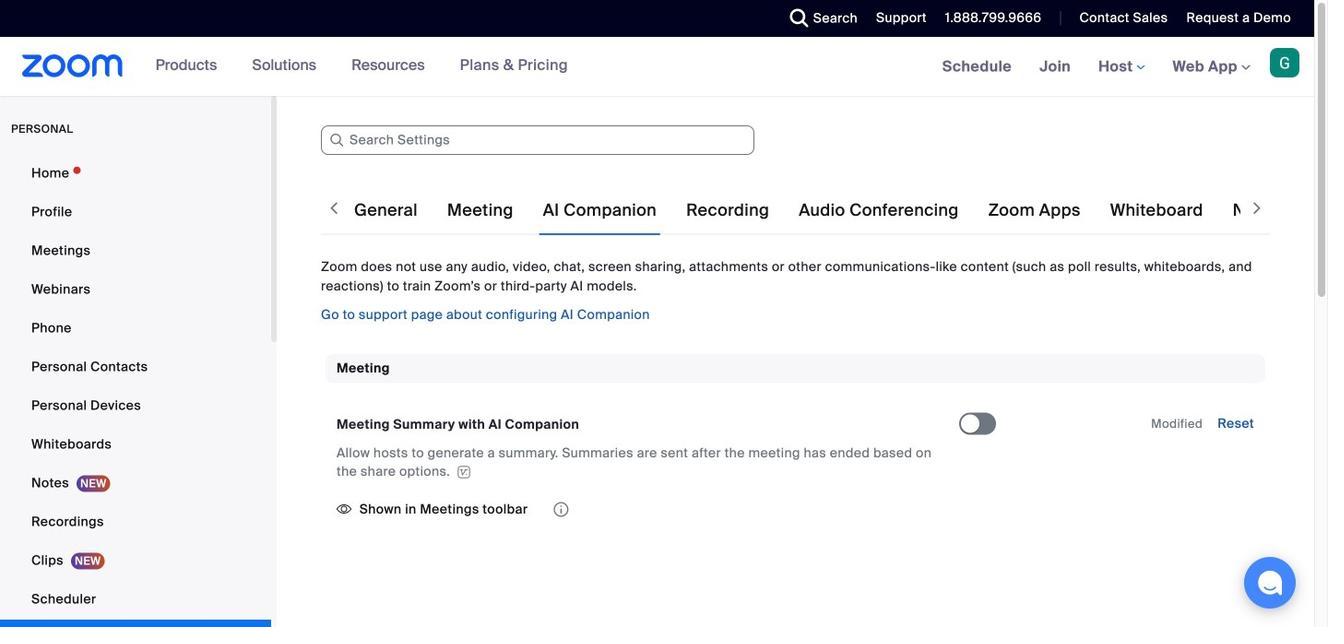 Task type: locate. For each thing, give the bounding box(es) containing it.
personal menu menu
[[0, 155, 271, 627]]

learn more about shown in meetings toolbar image
[[552, 503, 570, 516]]

scroll left image
[[325, 199, 343, 218]]

banner
[[0, 37, 1315, 97]]

meeting element
[[326, 354, 1266, 546]]

open chat image
[[1257, 570, 1283, 596]]

zoom logo image
[[22, 54, 123, 77]]

application
[[337, 496, 959, 523]]

Search Settings text field
[[321, 125, 755, 155]]



Task type: describe. For each thing, give the bounding box(es) containing it.
tabs of my account settings page tab list
[[351, 185, 1328, 236]]

profile picture image
[[1270, 48, 1300, 77]]

application inside meeting element
[[337, 496, 959, 523]]

scroll right image
[[1248, 199, 1267, 218]]

meetings navigation
[[929, 37, 1315, 97]]

product information navigation
[[142, 37, 582, 96]]



Task type: vqa. For each thing, say whether or not it's contained in the screenshot.
First And Last Name text field
no



